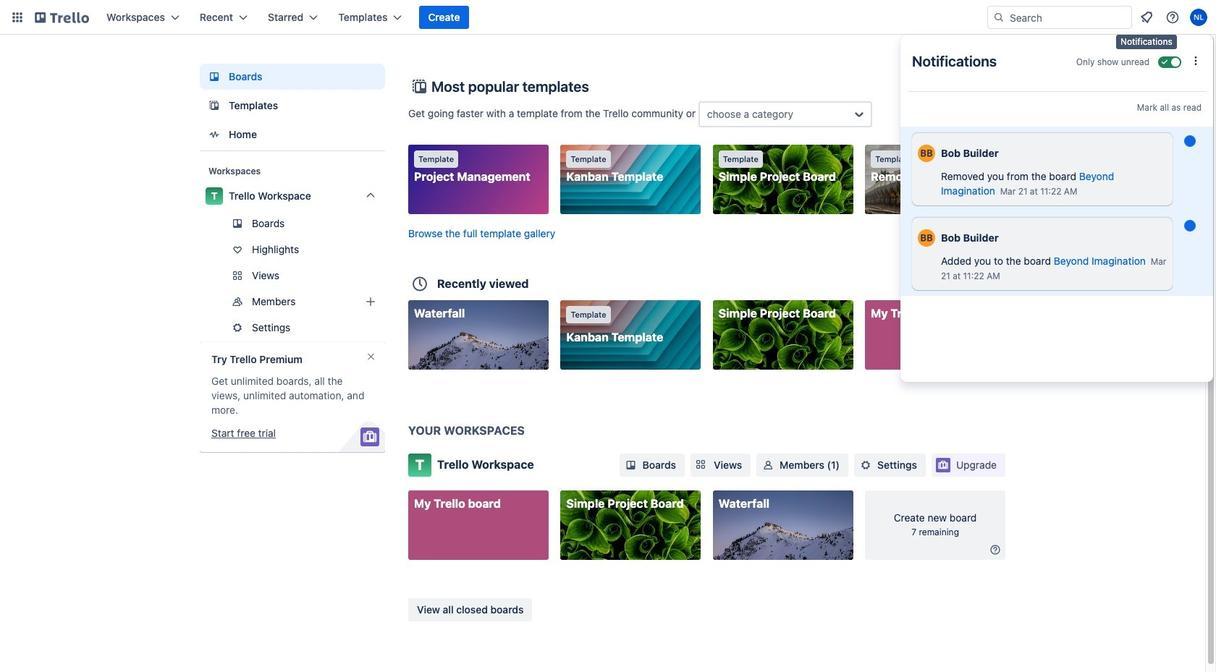 Task type: locate. For each thing, give the bounding box(es) containing it.
bob builder (bobbuilder40) image
[[918, 143, 936, 164]]

add image
[[362, 293, 380, 311]]

tooltip
[[1117, 35, 1178, 49]]

2 horizontal spatial sm image
[[989, 543, 1003, 558]]

noah lott (noahlott1) image
[[1191, 9, 1208, 26]]

back to home image
[[35, 6, 89, 29]]

1 horizontal spatial sm image
[[859, 459, 874, 473]]

search image
[[994, 12, 1005, 23]]

board image
[[206, 68, 223, 85]]

sm image
[[624, 459, 639, 473], [859, 459, 874, 473], [989, 543, 1003, 558]]

template board image
[[206, 97, 223, 114]]

0 notifications image
[[1139, 9, 1156, 26]]



Task type: vqa. For each thing, say whether or not it's contained in the screenshot.
bottom to
no



Task type: describe. For each thing, give the bounding box(es) containing it.
sm image
[[761, 459, 776, 473]]

bob builder (bobbuilder40) image
[[918, 227, 936, 249]]

Search field
[[1005, 7, 1132, 28]]

home image
[[206, 126, 223, 143]]

0 horizontal spatial sm image
[[624, 459, 639, 473]]

open information menu image
[[1166, 10, 1181, 25]]

primary element
[[0, 0, 1217, 35]]



